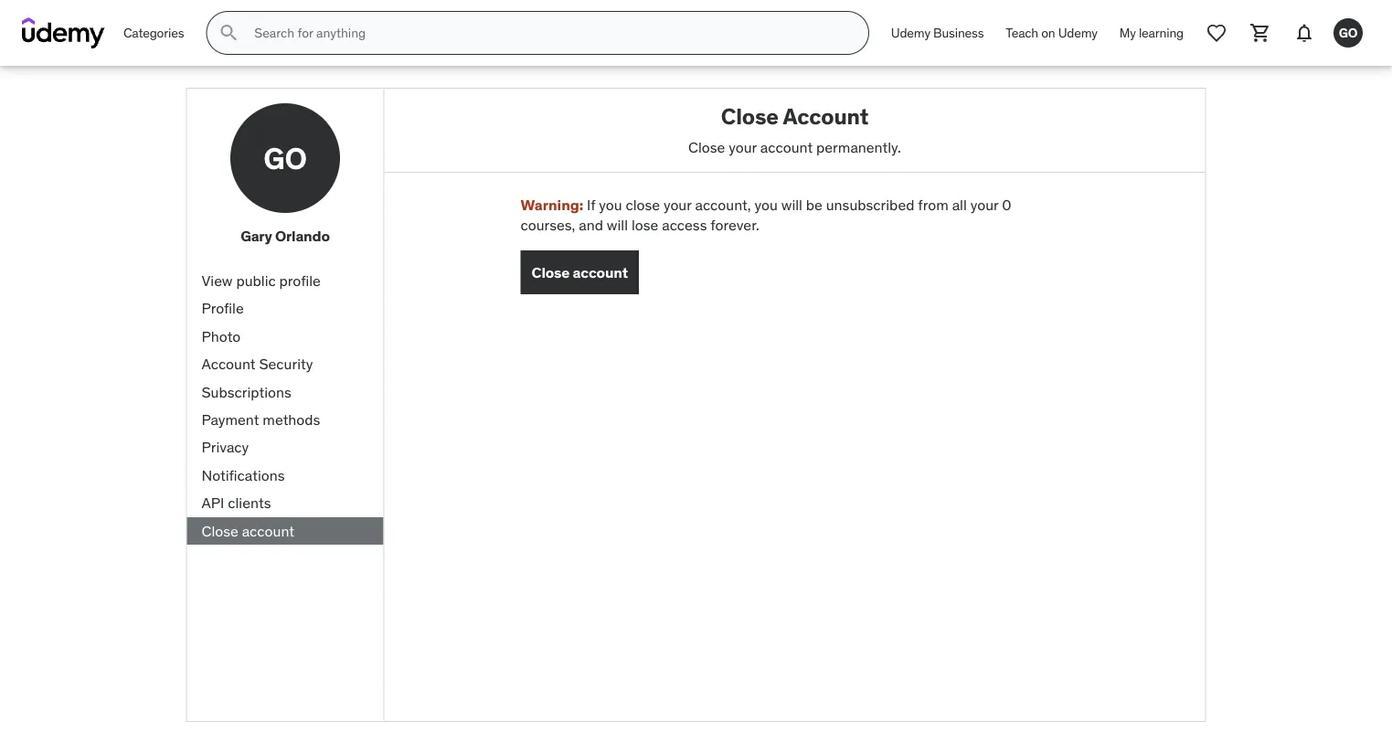 Task type: describe. For each thing, give the bounding box(es) containing it.
teach on udemy
[[1006, 24, 1098, 41]]

your for account
[[729, 137, 757, 156]]

learning
[[1139, 24, 1184, 41]]

categories
[[123, 24, 184, 41]]

all
[[952, 195, 967, 214]]

2 you from the left
[[755, 195, 778, 214]]

account,
[[695, 195, 751, 214]]

1 vertical spatial go
[[263, 140, 307, 176]]

categories button
[[112, 11, 195, 55]]

forever.
[[711, 216, 759, 235]]

permanently.
[[816, 137, 901, 156]]

on
[[1041, 24, 1055, 41]]

my
[[1120, 24, 1136, 41]]

photo
[[202, 327, 241, 346]]

account inside button
[[573, 263, 628, 281]]

account inside the close account close your account permanently.
[[760, 137, 813, 156]]

security
[[259, 355, 313, 373]]

account security link
[[187, 350, 383, 378]]

shopping cart with 0 items image
[[1250, 22, 1272, 44]]

business
[[933, 24, 984, 41]]

api
[[202, 494, 224, 512]]

profile link
[[187, 295, 383, 323]]

gary orlando
[[241, 227, 330, 245]]

orlando
[[275, 227, 330, 245]]

my learning link
[[1109, 11, 1195, 55]]

submit search image
[[218, 22, 240, 44]]

close
[[626, 195, 660, 214]]

udemy image
[[22, 17, 105, 48]]

1 horizontal spatial will
[[781, 195, 803, 214]]

account inside view public profile profile photo account security subscriptions payment methods privacy notifications api clients close account
[[242, 521, 294, 540]]

clients
[[228, 494, 271, 512]]

methods
[[263, 410, 320, 429]]

from
[[918, 195, 949, 214]]

and
[[579, 216, 603, 235]]

0
[[1002, 195, 1011, 214]]

privacy
[[202, 438, 249, 457]]

close account link
[[187, 517, 383, 545]]

close inside button
[[532, 263, 570, 281]]

unsubscribed
[[826, 195, 915, 214]]

close account
[[532, 263, 628, 281]]

1 udemy from the left
[[891, 24, 931, 41]]

lose
[[632, 216, 658, 235]]

payment
[[202, 410, 259, 429]]

0 horizontal spatial will
[[607, 216, 628, 235]]

teach
[[1006, 24, 1038, 41]]



Task type: locate. For each thing, give the bounding box(es) containing it.
account up be
[[760, 137, 813, 156]]

1 horizontal spatial your
[[729, 137, 757, 156]]

api clients link
[[187, 489, 383, 517]]

will right and
[[607, 216, 628, 235]]

go right notifications image
[[1339, 24, 1358, 41]]

warning:
[[521, 195, 584, 214]]

udemy inside 'link'
[[1058, 24, 1098, 41]]

2 horizontal spatial your
[[971, 195, 999, 214]]

account up permanently.
[[783, 102, 869, 130]]

0 vertical spatial go
[[1339, 24, 1358, 41]]

will left be
[[781, 195, 803, 214]]

0 vertical spatial will
[[781, 195, 803, 214]]

privacy link
[[187, 434, 383, 462]]

be
[[806, 195, 823, 214]]

0 vertical spatial account
[[783, 102, 869, 130]]

notifications link
[[187, 462, 383, 489]]

public
[[236, 271, 276, 290]]

subscriptions link
[[187, 378, 383, 406]]

account down and
[[573, 263, 628, 281]]

2 udemy from the left
[[1058, 24, 1098, 41]]

Search for anything text field
[[251, 17, 846, 48]]

account inside view public profile profile photo account security subscriptions payment methods privacy notifications api clients close account
[[202, 355, 256, 373]]

1 you from the left
[[599, 195, 622, 214]]

profile
[[279, 271, 321, 290]]

wishlist image
[[1206, 22, 1228, 44]]

teach on udemy link
[[995, 11, 1109, 55]]

your up account,
[[729, 137, 757, 156]]

photo link
[[187, 323, 383, 350]]

your inside the close account close your account permanently.
[[729, 137, 757, 156]]

0 horizontal spatial account
[[242, 521, 294, 540]]

if you close your account, you will be unsubscribed from all your 0 courses, and will lose access forever.
[[521, 195, 1011, 235]]

account inside the close account close your account permanently.
[[783, 102, 869, 130]]

go link
[[1326, 11, 1370, 55]]

udemy
[[891, 24, 931, 41], [1058, 24, 1098, 41]]

view public profile link
[[187, 267, 383, 295]]

close inside view public profile profile photo account security subscriptions payment methods privacy notifications api clients close account
[[202, 521, 238, 540]]

udemy left the business
[[891, 24, 931, 41]]

udemy business
[[891, 24, 984, 41]]

your left 0
[[971, 195, 999, 214]]

profile
[[202, 299, 244, 318]]

gary
[[241, 227, 272, 245]]

close account button
[[521, 250, 639, 294]]

1 vertical spatial account
[[573, 263, 628, 281]]

your for you
[[664, 195, 692, 214]]

my learning
[[1120, 24, 1184, 41]]

access
[[662, 216, 707, 235]]

account down photo
[[202, 355, 256, 373]]

2 horizontal spatial account
[[760, 137, 813, 156]]

view
[[202, 271, 233, 290]]

0 horizontal spatial go
[[263, 140, 307, 176]]

account down api clients link
[[242, 521, 294, 540]]

your up "access"
[[664, 195, 692, 214]]

0 horizontal spatial udemy
[[891, 24, 931, 41]]

1 horizontal spatial account
[[573, 263, 628, 281]]

udemy right on
[[1058, 24, 1098, 41]]

you
[[599, 195, 622, 214], [755, 195, 778, 214]]

1 vertical spatial will
[[607, 216, 628, 235]]

0 horizontal spatial you
[[599, 195, 622, 214]]

courses,
[[521, 216, 575, 235]]

you right "if"
[[599, 195, 622, 214]]

0 vertical spatial account
[[760, 137, 813, 156]]

udemy business link
[[880, 11, 995, 55]]

account
[[783, 102, 869, 130], [202, 355, 256, 373]]

subscriptions
[[202, 382, 291, 401]]

1 vertical spatial account
[[202, 355, 256, 373]]

if
[[587, 195, 595, 214]]

2 vertical spatial account
[[242, 521, 294, 540]]

payment methods link
[[187, 406, 383, 434]]

0 horizontal spatial your
[[664, 195, 692, 214]]

account
[[760, 137, 813, 156], [573, 263, 628, 281], [242, 521, 294, 540]]

close
[[721, 102, 779, 130], [688, 137, 725, 156], [532, 263, 570, 281], [202, 521, 238, 540]]

1 horizontal spatial udemy
[[1058, 24, 1098, 41]]

go
[[1339, 24, 1358, 41], [263, 140, 307, 176]]

close account close your account permanently.
[[688, 102, 901, 156]]

1 horizontal spatial you
[[755, 195, 778, 214]]

0 horizontal spatial account
[[202, 355, 256, 373]]

your
[[729, 137, 757, 156], [664, 195, 692, 214], [971, 195, 999, 214]]

will
[[781, 195, 803, 214], [607, 216, 628, 235]]

notifications image
[[1293, 22, 1315, 44]]

view public profile profile photo account security subscriptions payment methods privacy notifications api clients close account
[[202, 271, 321, 540]]

1 horizontal spatial go
[[1339, 24, 1358, 41]]

go up gary orlando
[[263, 140, 307, 176]]

1 horizontal spatial account
[[783, 102, 869, 130]]

notifications
[[202, 466, 285, 484]]

you up forever. at the right
[[755, 195, 778, 214]]



Task type: vqa. For each thing, say whether or not it's contained in the screenshot.
Close account
yes



